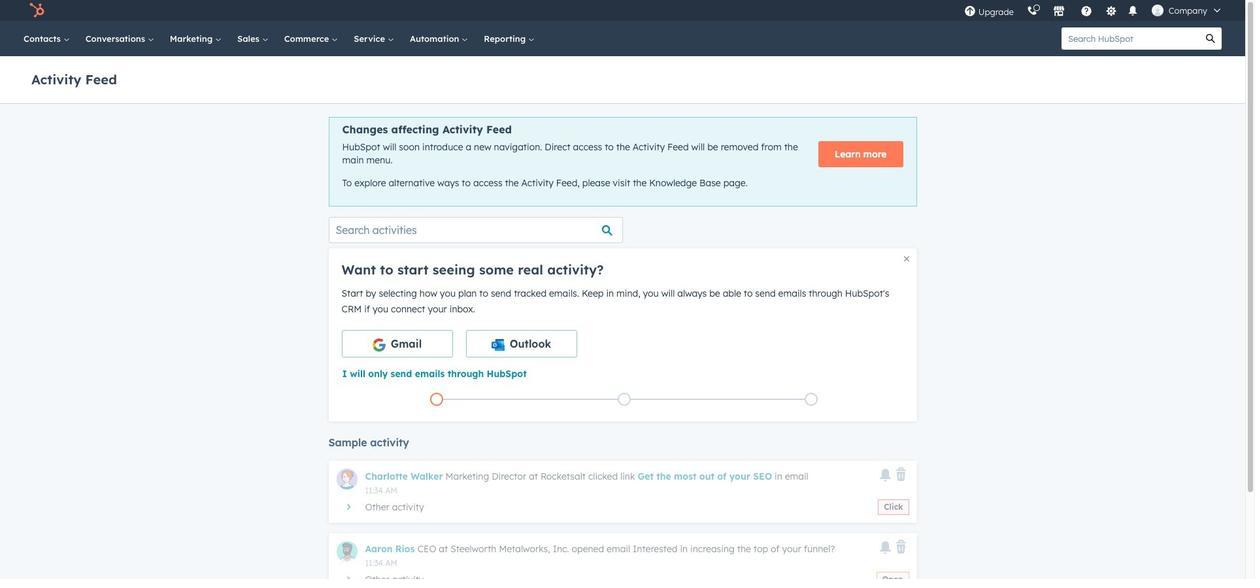 Task type: describe. For each thing, give the bounding box(es) containing it.
onboarding.steps.sendtrackedemailingmail.title image
[[621, 397, 627, 404]]

Search HubSpot search field
[[1062, 27, 1200, 50]]

Search activities search field
[[329, 217, 623, 243]]



Task type: vqa. For each thing, say whether or not it's contained in the screenshot.
Marketplaces icon at right
yes



Task type: locate. For each thing, give the bounding box(es) containing it.
jacob simon image
[[1152, 5, 1164, 16]]

onboarding.steps.finalstep.title image
[[808, 397, 815, 404]]

menu
[[958, 0, 1230, 21]]

marketplaces image
[[1053, 6, 1065, 18]]

None checkbox
[[466, 330, 577, 358]]

close image
[[904, 256, 909, 261]]

list
[[343, 390, 905, 409]]

None checkbox
[[342, 330, 453, 358]]



